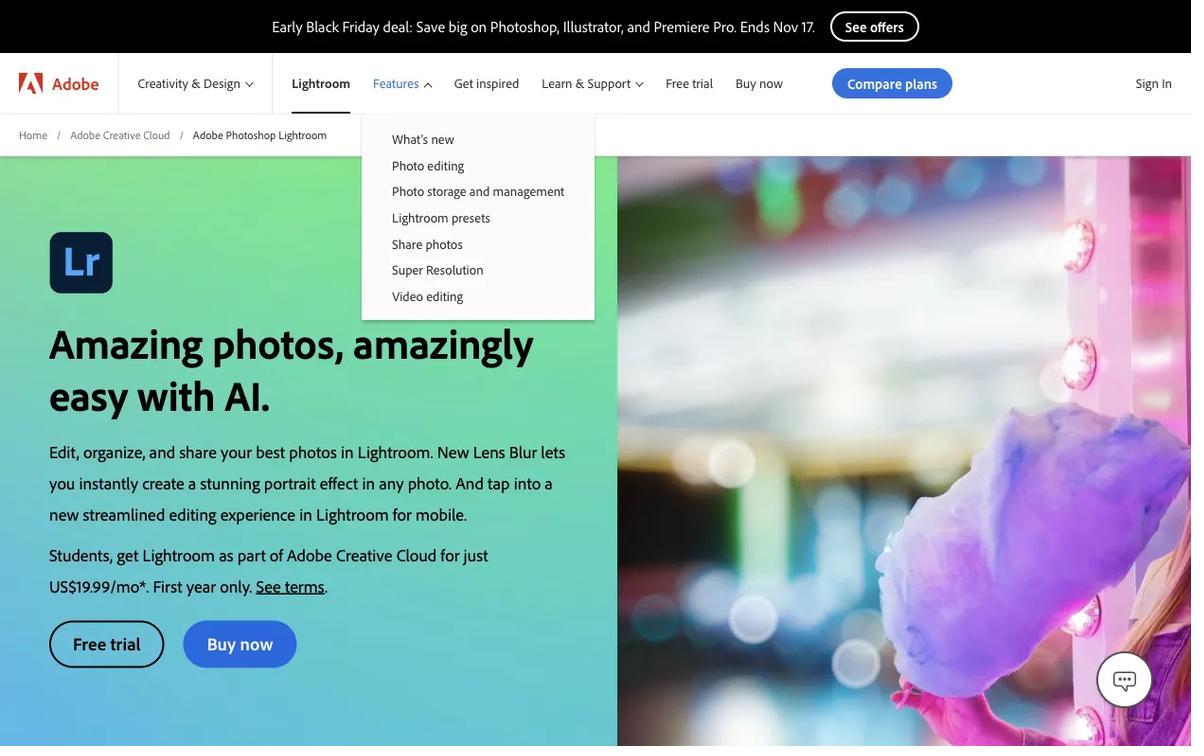 Task type: vqa. For each thing, say whether or not it's contained in the screenshot.
the Design within the Graphic Design link
no



Task type: locate. For each thing, give the bounding box(es) containing it.
new up photo editing
[[431, 131, 454, 147]]

1 horizontal spatial buy
[[736, 75, 756, 92]]

as
[[219, 544, 233, 565]]

1 vertical spatial free
[[73, 632, 106, 655]]

for inside edit, organize, and share your best photos in lightroom. new lens blur lets you instantly create a stunning portrait effect in any photo. and tap into a new streamlined editing experience in lightroom for mobile.
[[393, 503, 412, 524]]

home
[[19, 127, 47, 142]]

0 vertical spatial buy now link
[[725, 53, 795, 114]]

and inside edit, organize, and share your best photos in lightroom. new lens blur lets you instantly create a stunning portrait effect in any photo. and tap into a new streamlined editing experience in lightroom for mobile.
[[149, 441, 175, 462]]

mobile.
[[416, 503, 467, 524]]

creative down creativity
[[103, 127, 141, 142]]

0 vertical spatial free trial
[[666, 75, 713, 92]]

editing
[[427, 157, 464, 173], [426, 287, 463, 304], [169, 503, 216, 524]]

new
[[437, 441, 469, 462]]

see terms .
[[256, 575, 328, 596]]

of
[[270, 544, 283, 565]]

0 horizontal spatial buy now
[[207, 632, 273, 655]]

see terms link
[[256, 575, 325, 596]]

buy
[[736, 75, 756, 92], [207, 632, 236, 655]]

adobe up adobe creative cloud
[[52, 72, 99, 94]]

buy now link down only.
[[183, 621, 297, 668]]

cloud down the mobile.
[[396, 544, 437, 565]]

storage
[[427, 183, 467, 200]]

lightroom inside lightroom link
[[292, 75, 351, 92]]

0 vertical spatial new
[[431, 131, 454, 147]]

1 horizontal spatial buy now link
[[725, 53, 795, 114]]

& right learn
[[576, 75, 585, 92]]

get
[[454, 75, 473, 92]]

edit, organize, and share your best photos in lightroom. new lens blur lets you instantly create a stunning portrait effect in any photo. and tap into a new streamlined editing experience in lightroom for mobile.
[[49, 441, 566, 524]]

adobe left the photoshop
[[193, 127, 223, 142]]

0 vertical spatial now
[[759, 75, 783, 92]]

0 vertical spatial for
[[393, 503, 412, 524]]

cloud inside students, get lightroom as part of adobe creative cloud for just us$19.99/mo*. first year only.
[[396, 544, 437, 565]]

0 horizontal spatial photos
[[289, 441, 337, 462]]

0 horizontal spatial buy now link
[[183, 621, 297, 668]]

just
[[464, 544, 488, 565]]

17.
[[802, 17, 815, 36]]

0 vertical spatial photo
[[392, 157, 424, 173]]

home link
[[19, 127, 47, 143]]

1 horizontal spatial &
[[576, 75, 585, 92]]

0 horizontal spatial a
[[188, 472, 196, 493]]

1 vertical spatial creative
[[336, 544, 393, 565]]

free down us$19.99/mo*. at the left bottom of the page
[[73, 632, 106, 655]]

any
[[379, 472, 404, 493]]

group
[[362, 114, 595, 320]]

trial down us$19.99/mo*. at the left bottom of the page
[[110, 632, 141, 655]]

0 vertical spatial free trial link
[[655, 53, 725, 114]]

and down "photo editing" link
[[470, 183, 490, 200]]

1 vertical spatial buy
[[207, 632, 236, 655]]

buy down only.
[[207, 632, 236, 655]]

creative down effect
[[336, 544, 393, 565]]

lightroom presets link
[[362, 204, 595, 230]]

0 horizontal spatial buy
[[207, 632, 236, 655]]

in left any
[[362, 472, 375, 493]]

0 vertical spatial buy now
[[736, 75, 783, 92]]

1 vertical spatial in
[[362, 472, 375, 493]]

2 horizontal spatial in
[[362, 472, 375, 493]]

free trial down us$19.99/mo*. at the left bottom of the page
[[73, 632, 141, 655]]

part
[[237, 544, 266, 565]]

photo down photo editing
[[392, 183, 424, 200]]

lightroom link
[[273, 53, 362, 114]]

1 vertical spatial and
[[470, 183, 490, 200]]

buy now link
[[725, 53, 795, 114], [183, 621, 297, 668]]

adobe for adobe photoshop lightroom
[[193, 127, 223, 142]]

and for photo storage and management
[[470, 183, 490, 200]]

1 horizontal spatial for
[[441, 544, 460, 565]]

1 horizontal spatial free trial
[[666, 75, 713, 92]]

1 photo from the top
[[392, 157, 424, 173]]

0 horizontal spatial for
[[393, 503, 412, 524]]

&
[[192, 75, 201, 92], [576, 75, 585, 92]]

2 vertical spatial in
[[299, 503, 312, 524]]

creativity & design button
[[119, 53, 272, 114]]

free trial down premiere
[[666, 75, 713, 92]]

photos up the portrait
[[289, 441, 337, 462]]

0 horizontal spatial trial
[[110, 632, 141, 655]]

buy now
[[736, 75, 783, 92], [207, 632, 273, 655]]

editing down create
[[169, 503, 216, 524]]

buy now down only.
[[207, 632, 273, 655]]

now down nov
[[759, 75, 783, 92]]

creativity & design
[[138, 75, 240, 92]]

0 vertical spatial cloud
[[143, 127, 170, 142]]

early black friday deal: save big on photoshop, illustrator, and premiere pro. ends nov 17.
[[272, 17, 815, 36]]

photoshop
[[226, 127, 276, 142]]

photo
[[392, 157, 424, 173], [392, 183, 424, 200]]

0 horizontal spatial &
[[192, 75, 201, 92]]

1 horizontal spatial creative
[[336, 544, 393, 565]]

ai.
[[225, 368, 270, 421]]

1 vertical spatial now
[[240, 632, 273, 655]]

trial down premiere
[[692, 75, 713, 92]]

photo down the what's
[[392, 157, 424, 173]]

ends
[[740, 17, 770, 36]]

friday
[[342, 17, 380, 36]]

free trial link down us$19.99/mo*. at the left bottom of the page
[[49, 621, 164, 668]]

video editing link
[[362, 283, 595, 309]]

1 horizontal spatial cloud
[[396, 544, 437, 565]]

0 vertical spatial and
[[627, 17, 651, 36]]

0 vertical spatial buy
[[736, 75, 756, 92]]

0 vertical spatial in
[[341, 441, 354, 462]]

in up effect
[[341, 441, 354, 462]]

lightroom up share photos
[[392, 209, 449, 226]]

now for rightmost buy now link
[[759, 75, 783, 92]]

for down any
[[393, 503, 412, 524]]

editing down super resolution
[[426, 287, 463, 304]]

now
[[759, 75, 783, 92], [240, 632, 273, 655]]

create
[[142, 472, 184, 493]]

2 & from the left
[[576, 75, 585, 92]]

0 vertical spatial creative
[[103, 127, 141, 142]]

new down you
[[49, 503, 79, 524]]

buy now for the bottommost buy now link
[[207, 632, 273, 655]]

1 vertical spatial trial
[[110, 632, 141, 655]]

deal:
[[383, 17, 413, 36]]

1 vertical spatial cloud
[[396, 544, 437, 565]]

& left design
[[192, 75, 201, 92]]

big
[[449, 17, 467, 36]]

buy down "ends"
[[736, 75, 756, 92]]

1 & from the left
[[192, 75, 201, 92]]

1 vertical spatial free trial
[[73, 632, 141, 655]]

in down the portrait
[[299, 503, 312, 524]]

free trial
[[666, 75, 713, 92], [73, 632, 141, 655]]

1 vertical spatial photo
[[392, 183, 424, 200]]

1 vertical spatial new
[[49, 503, 79, 524]]

adobe for adobe
[[52, 72, 99, 94]]

and left premiere
[[627, 17, 651, 36]]

only.
[[220, 575, 252, 596]]

features
[[373, 75, 419, 92]]

1 horizontal spatial a
[[545, 472, 553, 493]]

1 horizontal spatial free
[[666, 75, 689, 92]]

1 horizontal spatial trial
[[692, 75, 713, 92]]

cloud down creativity
[[143, 127, 170, 142]]

1 horizontal spatial buy now
[[736, 75, 783, 92]]

editing inside edit, organize, and share your best photos in lightroom. new lens blur lets you instantly create a stunning portrait effect in any photo. and tap into a new streamlined editing experience in lightroom for mobile.
[[169, 503, 216, 524]]

now down see
[[240, 632, 273, 655]]

0 horizontal spatial free
[[73, 632, 106, 655]]

tap
[[488, 472, 510, 493]]

super resolution link
[[362, 257, 595, 283]]

2 vertical spatial editing
[[169, 503, 216, 524]]

1 vertical spatial for
[[441, 544, 460, 565]]

and up create
[[149, 441, 175, 462]]

your
[[221, 441, 252, 462]]

1 vertical spatial free trial link
[[49, 621, 164, 668]]

lightroom down effect
[[316, 503, 389, 524]]

1 vertical spatial buy now
[[207, 632, 273, 655]]

1 vertical spatial editing
[[426, 287, 463, 304]]

0 vertical spatial photos
[[426, 235, 463, 252]]

2 vertical spatial and
[[149, 441, 175, 462]]

0 vertical spatial editing
[[427, 157, 464, 173]]

buy now for rightmost buy now link
[[736, 75, 783, 92]]

editing up storage
[[427, 157, 464, 173]]

0 horizontal spatial and
[[149, 441, 175, 462]]

photos down lightroom presets
[[426, 235, 463, 252]]

adobe up terms
[[287, 544, 332, 565]]

us$19.99/mo*.
[[49, 575, 149, 596]]

1 horizontal spatial now
[[759, 75, 783, 92]]

0 horizontal spatial creative
[[103, 127, 141, 142]]

sign
[[1136, 75, 1159, 91]]

students, get lightroom as part of adobe creative cloud for just us$19.99/mo*. first year only.
[[49, 544, 488, 596]]

2 photo from the top
[[392, 183, 424, 200]]

photo storage and management
[[392, 183, 565, 200]]

0 horizontal spatial new
[[49, 503, 79, 524]]

photos inside edit, organize, and share your best photos in lightroom. new lens blur lets you instantly create a stunning portrait effect in any photo. and tap into a new streamlined editing experience in lightroom for mobile.
[[289, 441, 337, 462]]

adobe right the home
[[70, 127, 100, 142]]

1 horizontal spatial free trial link
[[655, 53, 725, 114]]

1 horizontal spatial and
[[470, 183, 490, 200]]

share photos link
[[362, 230, 595, 257]]

free trial link down premiere
[[655, 53, 725, 114]]

for
[[393, 503, 412, 524], [441, 544, 460, 565]]

a right create
[[188, 472, 196, 493]]

1 a from the left
[[188, 472, 196, 493]]

& for learn
[[576, 75, 585, 92]]

1 horizontal spatial photos
[[426, 235, 463, 252]]

for left just
[[441, 544, 460, 565]]

lightroom up first
[[142, 544, 215, 565]]

editing for photo editing
[[427, 157, 464, 173]]

new
[[431, 131, 454, 147], [49, 503, 79, 524]]

buy now down "ends"
[[736, 75, 783, 92]]

super
[[392, 261, 423, 278]]

buy now link down "ends"
[[725, 53, 795, 114]]

1 vertical spatial photos
[[289, 441, 337, 462]]

free trial link
[[655, 53, 725, 114], [49, 621, 164, 668]]

free
[[666, 75, 689, 92], [73, 632, 106, 655]]

free down premiere
[[666, 75, 689, 92]]

0 horizontal spatial now
[[240, 632, 273, 655]]

amazingly
[[353, 316, 533, 369]]

lightroom down black
[[292, 75, 351, 92]]

a right into
[[545, 472, 553, 493]]

nov
[[773, 17, 798, 36]]

early
[[272, 17, 303, 36]]



Task type: describe. For each thing, give the bounding box(es) containing it.
resolution
[[426, 261, 484, 278]]

learn & support button
[[531, 53, 655, 114]]

new inside edit, organize, and share your best photos in lightroom. new lens blur lets you instantly create a stunning portrait effect in any photo. and tap into a new streamlined editing experience in lightroom for mobile.
[[49, 503, 79, 524]]

inspired
[[476, 75, 519, 92]]

editing for video editing
[[426, 287, 463, 304]]

lightroom right the photoshop
[[279, 127, 327, 142]]

you
[[49, 472, 75, 493]]

adobe inside students, get lightroom as part of adobe creative cloud for just us$19.99/mo*. first year only.
[[287, 544, 332, 565]]

video editing
[[392, 287, 463, 304]]

on
[[471, 17, 487, 36]]

lightroom.
[[358, 441, 433, 462]]

photo for photo editing
[[392, 157, 424, 173]]

lightroom inside lightroom presets link
[[392, 209, 449, 226]]

lets
[[541, 441, 566, 462]]

share
[[179, 441, 217, 462]]

photo for photo storage and management
[[392, 183, 424, 200]]

portrait
[[264, 472, 316, 493]]

2 a from the left
[[545, 472, 553, 493]]

creative inside students, get lightroom as part of adobe creative cloud for just us$19.99/mo*. first year only.
[[336, 544, 393, 565]]

what's new
[[392, 131, 454, 147]]

photo editing
[[392, 157, 464, 173]]

effect
[[320, 472, 358, 493]]

get inspired
[[454, 75, 519, 92]]

group containing what's new
[[362, 114, 595, 320]]

and for edit, organize, and share your best photos in lightroom. new lens blur lets you instantly create a stunning portrait effect in any photo. and tap into a new streamlined editing experience in lightroom for mobile.
[[149, 441, 175, 462]]

amazing
[[49, 316, 203, 369]]

stunning
[[200, 472, 260, 493]]

what's new link
[[362, 126, 595, 152]]

save
[[416, 17, 445, 36]]

illustrator,
[[563, 17, 624, 36]]

lightroom inside edit, organize, and share your best photos in lightroom. new lens blur lets you instantly create a stunning portrait effect in any photo. and tap into a new streamlined editing experience in lightroom for mobile.
[[316, 503, 389, 524]]

photo editing link
[[362, 152, 595, 178]]

what's
[[392, 131, 428, 147]]

photoshop,
[[490, 17, 560, 36]]

features button
[[362, 53, 443, 114]]

0 horizontal spatial in
[[299, 503, 312, 524]]

streamlined
[[83, 503, 165, 524]]

.
[[325, 575, 328, 596]]

for inside students, get lightroom as part of adobe creative cloud for just us$19.99/mo*. first year only.
[[441, 544, 460, 565]]

lightroom inside students, get lightroom as part of adobe creative cloud for just us$19.99/mo*. first year only.
[[142, 544, 215, 565]]

super resolution
[[392, 261, 484, 278]]

& for creativity
[[192, 75, 201, 92]]

2 horizontal spatial and
[[627, 17, 651, 36]]

easy
[[49, 368, 128, 421]]

adobe photoshop lightroom
[[193, 127, 327, 142]]

terms
[[285, 575, 325, 596]]

creativity
[[138, 75, 189, 92]]

instantly
[[79, 472, 138, 493]]

adobe creative cloud
[[70, 127, 170, 142]]

1 vertical spatial buy now link
[[183, 621, 297, 668]]

black
[[306, 17, 339, 36]]

get inspired link
[[443, 53, 531, 114]]

1 horizontal spatial new
[[431, 131, 454, 147]]

management
[[493, 183, 565, 200]]

amazing photos, amazingly easy with ai.
[[49, 316, 533, 421]]

1 horizontal spatial in
[[341, 441, 354, 462]]

photo storage and management link
[[362, 178, 595, 204]]

learn & support
[[542, 75, 631, 92]]

share photos
[[392, 235, 463, 252]]

edit,
[[49, 441, 79, 462]]

now for the bottommost buy now link
[[240, 632, 273, 655]]

support
[[588, 75, 631, 92]]

learn
[[542, 75, 573, 92]]

students,
[[49, 544, 113, 565]]

with
[[137, 368, 215, 421]]

first
[[153, 575, 182, 596]]

year
[[186, 575, 216, 596]]

pro.
[[713, 17, 737, 36]]

photos,
[[212, 316, 344, 369]]

blur
[[509, 441, 537, 462]]

into
[[514, 472, 541, 493]]

adobe for adobe creative cloud
[[70, 127, 100, 142]]

presets
[[452, 209, 490, 226]]

in
[[1162, 75, 1172, 91]]

adobe link
[[0, 53, 118, 114]]

sign in
[[1136, 75, 1172, 91]]

photo.
[[408, 472, 452, 493]]

0 horizontal spatial cloud
[[143, 127, 170, 142]]

see
[[256, 575, 281, 596]]

video
[[392, 287, 423, 304]]

lightroom presets
[[392, 209, 490, 226]]

lens
[[473, 441, 505, 462]]

0 horizontal spatial free trial
[[73, 632, 141, 655]]

0 horizontal spatial free trial link
[[49, 621, 164, 668]]

premiere
[[654, 17, 710, 36]]

best
[[256, 441, 285, 462]]

design
[[204, 75, 240, 92]]

organize,
[[83, 441, 145, 462]]

experience
[[220, 503, 296, 524]]

get
[[117, 544, 139, 565]]

0 vertical spatial free
[[666, 75, 689, 92]]

0 vertical spatial trial
[[692, 75, 713, 92]]

sign in button
[[1132, 67, 1176, 99]]



